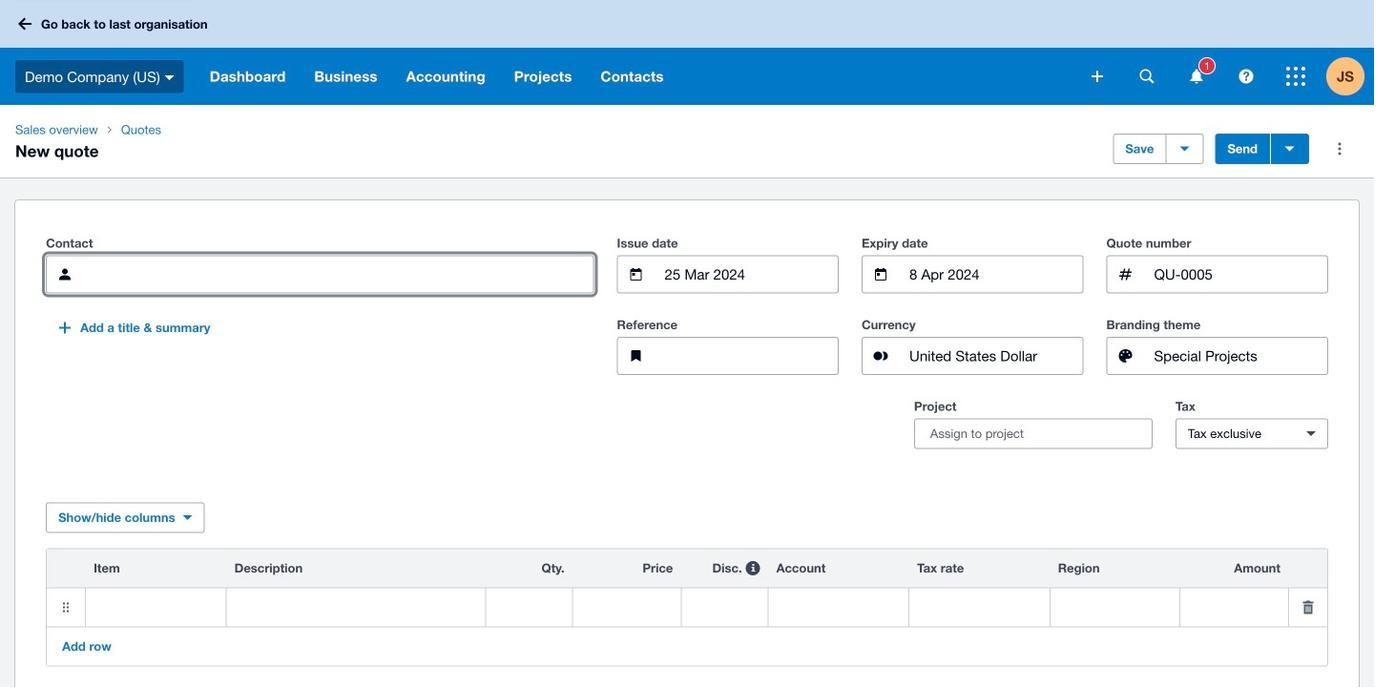 Task type: locate. For each thing, give the bounding box(es) containing it.
None text field
[[227, 589, 485, 627]]

None field
[[92, 256, 593, 293], [663, 256, 838, 293], [908, 256, 1083, 293], [1153, 338, 1328, 374], [86, 589, 226, 627], [486, 589, 572, 627], [573, 589, 681, 627], [682, 589, 768, 627], [769, 589, 909, 627], [910, 589, 1050, 627], [1051, 589, 1180, 627], [1181, 589, 1289, 627], [92, 256, 593, 293], [663, 256, 838, 293], [908, 256, 1083, 293], [1153, 338, 1328, 374], [86, 589, 226, 627], [486, 589, 572, 627], [573, 589, 681, 627], [682, 589, 768, 627], [769, 589, 909, 627], [910, 589, 1050, 627], [1051, 589, 1180, 627], [1181, 589, 1289, 627]]

None text field
[[1153, 256, 1328, 293], [663, 338, 838, 374], [1153, 256, 1328, 293], [663, 338, 838, 374]]

svg image
[[18, 18, 32, 30], [1240, 69, 1254, 84], [165, 75, 174, 80]]

svg image
[[1287, 67, 1306, 86], [1141, 69, 1155, 84], [1191, 69, 1204, 84], [1092, 71, 1104, 82]]

0 horizontal spatial svg image
[[18, 18, 32, 30]]

2 horizontal spatial svg image
[[1240, 69, 1254, 84]]

banner
[[0, 0, 1375, 105]]

overflow menu image
[[1321, 130, 1360, 168]]

line items element
[[46, 549, 1329, 667]]



Task type: vqa. For each thing, say whether or not it's contained in the screenshot.
first Checking Account link from the bottom
no



Task type: describe. For each thing, give the bounding box(es) containing it.
remove row image
[[1290, 589, 1328, 627]]

drag handle image
[[47, 589, 85, 627]]

none text field inside line items element
[[227, 589, 485, 627]]

1 horizontal spatial svg image
[[165, 75, 174, 80]]



